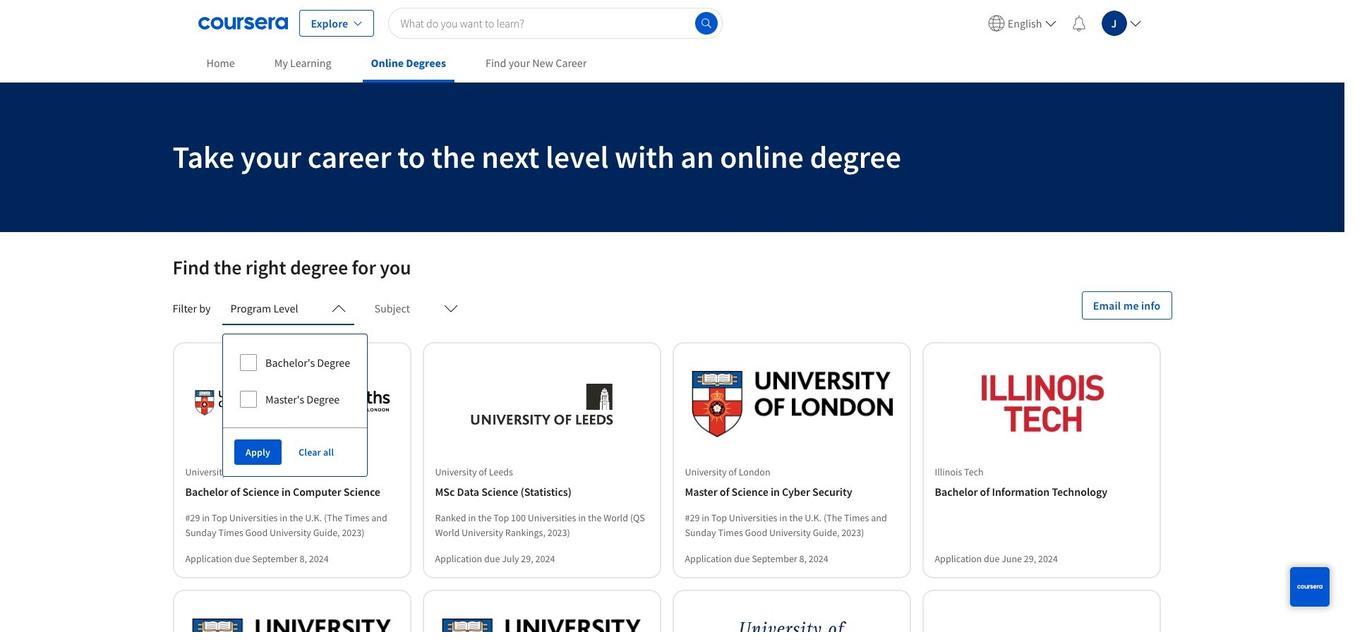 Task type: locate. For each thing, give the bounding box(es) containing it.
options list list box
[[223, 335, 367, 428]]

None search field
[[389, 7, 722, 38]]

coursera image
[[198, 12, 288, 34]]

actions toolbar
[[223, 428, 367, 476]]

university of leeds logo image
[[441, 361, 643, 448]]

university of london logo image
[[191, 361, 393, 448], [691, 361, 893, 448]]

illinois tech logo image
[[941, 361, 1142, 448]]

menu item
[[982, 6, 1062, 40]]

menu
[[982, 0, 1147, 46]]

0 horizontal spatial university of london logo image
[[191, 361, 393, 448]]

1 horizontal spatial university of london logo image
[[691, 361, 893, 448]]



Task type: vqa. For each thing, say whether or not it's contained in the screenshot.
Coursera for Government Partners image on the right
no



Task type: describe. For each thing, give the bounding box(es) containing it.
2 university of london logo image from the left
[[691, 361, 893, 448]]

1 university of london logo image from the left
[[191, 361, 393, 448]]



